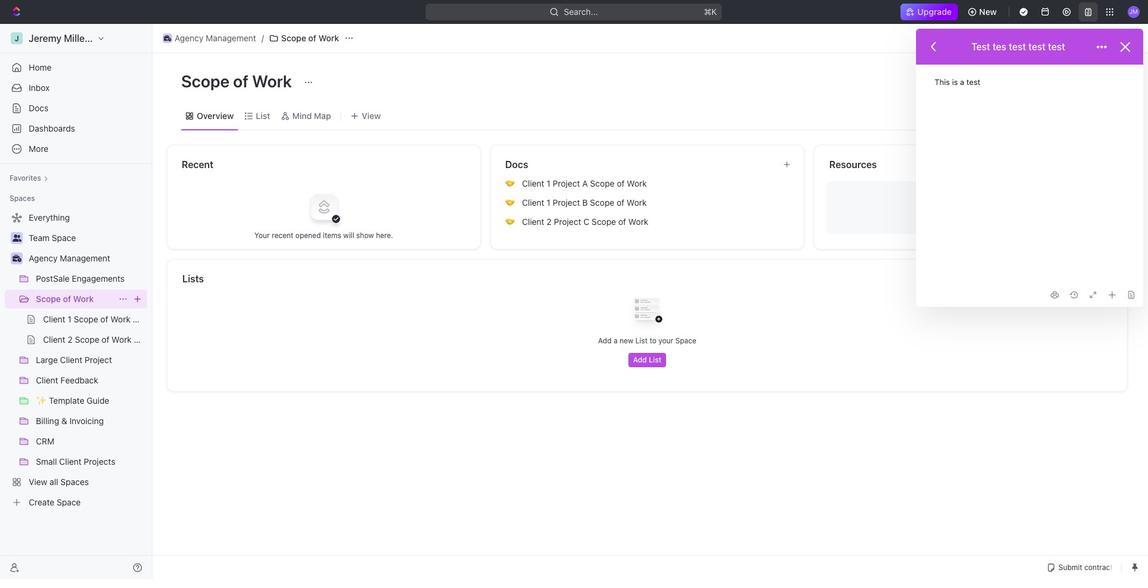 Task type: vqa. For each thing, say whether or not it's contained in the screenshot.
Client Feedback link
yes



Task type: describe. For each thing, give the bounding box(es) containing it.
lists
[[182, 273, 204, 284]]

template
[[49, 395, 84, 406]]

list inside button
[[649, 355, 662, 364]]

automations
[[1065, 33, 1115, 43]]

new
[[620, 336, 634, 345]]

⌘k
[[705, 7, 718, 17]]

inbox link
[[5, 78, 147, 98]]

new button
[[963, 2, 1004, 22]]

scope of work inside sidebar navigation
[[36, 294, 94, 304]]

feedback
[[61, 375, 98, 385]]

client for client 1 project b scope of work
[[522, 197, 545, 208]]

test
[[972, 41, 991, 52]]

/
[[262, 33, 264, 43]]

scope right c
[[592, 217, 616, 227]]

dashboards
[[29, 123, 75, 133]]

recent
[[182, 159, 214, 170]]

home
[[29, 62, 52, 72]]

your
[[659, 336, 674, 345]]

items
[[323, 231, 341, 240]]

1 vertical spatial scope of work link
[[36, 290, 114, 309]]

guide
[[87, 395, 109, 406]]

invoicing
[[70, 416, 104, 426]]

projects
[[84, 456, 115, 467]]

client 1 project b scope of work
[[522, 197, 647, 208]]

jm
[[1130, 8, 1139, 15]]

jeremy
[[29, 33, 62, 44]]

everything link
[[5, 208, 145, 227]]

show
[[356, 231, 374, 240]]

docs link
[[5, 99, 147, 118]]

j
[[15, 34, 19, 43]]

small client projects
[[36, 456, 115, 467]]

view all spaces
[[29, 477, 89, 487]]

🤝 for client 1 project a scope of work
[[506, 179, 515, 188]]

client 1 scope of work docs link
[[43, 310, 153, 329]]

client 1 project a scope of work
[[522, 178, 647, 188]]

home link
[[5, 58, 147, 77]]

your
[[255, 231, 270, 240]]

small client projects link
[[36, 452, 145, 471]]

opened
[[296, 231, 321, 240]]

c
[[584, 217, 590, 227]]

postsale engagements
[[36, 273, 125, 284]]

add list button
[[629, 353, 667, 367]]

postsale engagements link
[[36, 269, 145, 288]]

to
[[650, 336, 657, 345]]

create
[[29, 497, 54, 507]]

postsale
[[36, 273, 70, 284]]

will
[[343, 231, 354, 240]]

your recent opened items will show here.
[[255, 231, 393, 240]]

dashboards link
[[5, 119, 147, 138]]

0 vertical spatial a
[[961, 77, 965, 87]]

inbox
[[29, 83, 50, 93]]

project inside sidebar navigation
[[85, 355, 112, 365]]

1 horizontal spatial agency management
[[175, 33, 256, 43]]

client 2 scope of work docs link
[[43, 330, 154, 349]]

client up client feedback
[[60, 355, 82, 365]]

work inside client 1 scope of work docs link
[[110, 314, 131, 324]]

project for b
[[553, 197, 580, 208]]

1 vertical spatial spaces
[[60, 477, 89, 487]]

view button
[[346, 102, 385, 130]]

small
[[36, 456, 57, 467]]

0 vertical spatial management
[[206, 33, 256, 43]]

mind
[[292, 110, 312, 121]]

✨ template guide link
[[36, 391, 145, 410]]

project for c
[[554, 217, 582, 227]]

client for client 2 project c scope of work
[[522, 217, 545, 227]]

team space link
[[29, 229, 145, 248]]

share button
[[1017, 29, 1054, 48]]

scope down postsale
[[36, 294, 61, 304]]

scope right /
[[281, 33, 306, 43]]

billing & invoicing link
[[36, 412, 145, 431]]

1 vertical spatial scope of work
[[181, 71, 296, 91]]

lists button
[[182, 272, 1114, 286]]

of up overview at the left top
[[233, 71, 249, 91]]

jeremy miller's workspace
[[29, 33, 148, 44]]

list link
[[254, 107, 270, 124]]

new
[[980, 7, 997, 17]]

space for create space
[[57, 497, 81, 507]]

of down "postsale engagements"
[[63, 294, 71, 304]]

overview
[[197, 110, 234, 121]]

b
[[583, 197, 588, 208]]

project for a
[[553, 178, 580, 188]]

is
[[953, 77, 958, 87]]

client feedback
[[36, 375, 98, 385]]

resources
[[830, 159, 877, 170]]

here.
[[376, 231, 393, 240]]

tree inside sidebar navigation
[[5, 208, 154, 512]]

client for client 1 project a scope of work
[[522, 178, 545, 188]]

1 vertical spatial space
[[676, 336, 697, 345]]

1 for client 1 project b scope of work
[[547, 197, 551, 208]]

management inside sidebar navigation
[[60, 253, 110, 263]]

of right a
[[617, 178, 625, 188]]

client 2 project c scope of work
[[522, 217, 649, 227]]

space for team space
[[52, 233, 76, 243]]

automations button
[[1059, 29, 1121, 47]]

mind map
[[292, 110, 331, 121]]



Task type: locate. For each thing, give the bounding box(es) containing it.
agency management left /
[[175, 33, 256, 43]]

agency
[[175, 33, 204, 43], [29, 253, 58, 263]]

client left a
[[522, 178, 545, 188]]

1 inside tree
[[68, 314, 72, 324]]

jeremy miller's workspace, , element
[[11, 32, 23, 44]]

scope of work
[[281, 33, 339, 43], [181, 71, 296, 91], [36, 294, 94, 304]]

2 up large client project
[[68, 334, 73, 345]]

0 vertical spatial add
[[598, 336, 612, 345]]

add for add list
[[633, 355, 647, 364]]

0 vertical spatial 🤝
[[506, 179, 515, 188]]

1 horizontal spatial spaces
[[60, 477, 89, 487]]

2 for scope
[[68, 334, 73, 345]]

1 vertical spatial management
[[60, 253, 110, 263]]

more button
[[5, 139, 147, 159]]

project left c
[[554, 217, 582, 227]]

0 vertical spatial 2
[[547, 217, 552, 227]]

2 left c
[[547, 217, 552, 227]]

client for client 2 scope of work docs
[[43, 334, 65, 345]]

3 🤝 from the top
[[506, 217, 515, 226]]

2 vertical spatial list
[[649, 355, 662, 364]]

client 2 scope of work docs
[[43, 334, 154, 345]]

work
[[319, 33, 339, 43], [252, 71, 292, 91], [627, 178, 647, 188], [627, 197, 647, 208], [629, 217, 649, 227], [73, 294, 94, 304], [110, 314, 131, 324], [112, 334, 132, 345]]

0 horizontal spatial management
[[60, 253, 110, 263]]

team
[[29, 233, 50, 243]]

create space link
[[5, 493, 145, 512]]

of down client 1 scope of work docs link
[[102, 334, 109, 345]]

a
[[583, 178, 588, 188]]

1 left b
[[547, 197, 551, 208]]

0 horizontal spatial agency management
[[29, 253, 110, 263]]

team space
[[29, 233, 76, 243]]

large client project
[[36, 355, 112, 365]]

no lists icon. image
[[624, 288, 672, 336]]

all
[[50, 477, 58, 487]]

1 horizontal spatial management
[[206, 33, 256, 43]]

2 vertical spatial 🤝
[[506, 217, 515, 226]]

crm
[[36, 436, 54, 446]]

billing & invoicing
[[36, 416, 104, 426]]

1 horizontal spatial view
[[362, 110, 381, 121]]

business time image
[[12, 255, 21, 262]]

list left to
[[636, 336, 648, 345]]

agency management link
[[160, 31, 259, 45], [29, 249, 145, 268]]

of up client 2 scope of work docs
[[100, 314, 108, 324]]

agency management link down team space link
[[29, 249, 145, 268]]

agency right business time image
[[175, 33, 204, 43]]

add a new list to your space
[[598, 336, 697, 345]]

1 vertical spatial list
[[636, 336, 648, 345]]

0 vertical spatial 1
[[547, 178, 551, 188]]

scope
[[281, 33, 306, 43], [181, 71, 230, 91], [590, 178, 615, 188], [590, 197, 615, 208], [592, 217, 616, 227], [36, 294, 61, 304], [74, 314, 98, 324], [75, 334, 99, 345]]

scope of work link down "postsale engagements"
[[36, 290, 114, 309]]

tes
[[993, 41, 1007, 52]]

business time image
[[164, 35, 171, 41]]

jm button
[[1125, 2, 1144, 22]]

client for client feedback
[[36, 375, 58, 385]]

✨
[[36, 395, 47, 406]]

list
[[256, 110, 270, 121], [636, 336, 648, 345], [649, 355, 662, 364]]

🤝 for client 1 project b scope of work
[[506, 198, 515, 207]]

space right your
[[676, 336, 697, 345]]

management left /
[[206, 33, 256, 43]]

1 horizontal spatial a
[[961, 77, 965, 87]]

sidebar navigation
[[0, 24, 155, 579]]

2 inside sidebar navigation
[[68, 334, 73, 345]]

0 vertical spatial scope of work
[[281, 33, 339, 43]]

list down to
[[649, 355, 662, 364]]

scope of work right /
[[281, 33, 339, 43]]

✨ template guide
[[36, 395, 109, 406]]

1 horizontal spatial agency
[[175, 33, 204, 43]]

scope up client 2 scope of work docs
[[74, 314, 98, 324]]

management
[[206, 33, 256, 43], [60, 253, 110, 263]]

create space
[[29, 497, 81, 507]]

no recent items image
[[300, 183, 348, 231]]

of
[[308, 33, 317, 43], [233, 71, 249, 91], [617, 178, 625, 188], [617, 197, 625, 208], [619, 217, 626, 227], [63, 294, 71, 304], [100, 314, 108, 324], [102, 334, 109, 345]]

test tes test test test
[[972, 41, 1066, 52]]

client down postsale
[[43, 314, 65, 324]]

0 horizontal spatial a
[[614, 336, 618, 345]]

overview link
[[194, 107, 234, 124]]

0 vertical spatial list
[[256, 110, 270, 121]]

space
[[52, 233, 76, 243], [676, 336, 697, 345], [57, 497, 81, 507]]

add list
[[633, 355, 662, 364]]

0 horizontal spatial add
[[598, 336, 612, 345]]

1 vertical spatial 🤝
[[506, 198, 515, 207]]

0 horizontal spatial agency
[[29, 253, 58, 263]]

scope up large client project link
[[75, 334, 99, 345]]

user group image
[[12, 235, 21, 242]]

0 horizontal spatial 2
[[68, 334, 73, 345]]

scope of work down postsale
[[36, 294, 94, 304]]

favorites button
[[5, 171, 53, 185]]

1 vertical spatial 2
[[68, 334, 73, 345]]

tree containing everything
[[5, 208, 154, 512]]

client for client 1 scope of work docs
[[43, 314, 65, 324]]

&
[[61, 416, 67, 426]]

🤝
[[506, 179, 515, 188], [506, 198, 515, 207], [506, 217, 515, 226]]

0 horizontal spatial view
[[29, 477, 47, 487]]

1 vertical spatial a
[[614, 336, 618, 345]]

2 horizontal spatial list
[[649, 355, 662, 364]]

tree
[[5, 208, 154, 512]]

spaces
[[10, 194, 35, 203], [60, 477, 89, 487]]

client up view all spaces link
[[59, 456, 82, 467]]

this
[[935, 77, 950, 87]]

view for view all spaces
[[29, 477, 47, 487]]

0 vertical spatial agency management
[[175, 33, 256, 43]]

1 horizontal spatial scope of work link
[[266, 31, 342, 45]]

1 horizontal spatial add
[[633, 355, 647, 364]]

of right b
[[617, 197, 625, 208]]

1
[[547, 178, 551, 188], [547, 197, 551, 208], [68, 314, 72, 324]]

billing
[[36, 416, 59, 426]]

agency management link left /
[[160, 31, 259, 45]]

project
[[553, 178, 580, 188], [553, 197, 580, 208], [554, 217, 582, 227], [85, 355, 112, 365]]

1 vertical spatial add
[[633, 355, 647, 364]]

spaces down small client projects
[[60, 477, 89, 487]]

1 horizontal spatial 2
[[547, 217, 552, 227]]

0 horizontal spatial scope of work link
[[36, 290, 114, 309]]

view left all
[[29, 477, 47, 487]]

scope of work up overview at the left top
[[181, 71, 296, 91]]

upgrade
[[918, 7, 952, 17]]

scope up overview link
[[181, 71, 230, 91]]

view inside tree
[[29, 477, 47, 487]]

work inside client 2 scope of work docs link
[[112, 334, 132, 345]]

1 vertical spatial agency management link
[[29, 249, 145, 268]]

upgrade link
[[901, 4, 958, 20]]

0 vertical spatial agency
[[175, 33, 204, 43]]

0 vertical spatial view
[[362, 110, 381, 121]]

view all spaces link
[[5, 473, 145, 492]]

space down view all spaces link
[[57, 497, 81, 507]]

1 vertical spatial agency
[[29, 253, 58, 263]]

scope right b
[[590, 197, 615, 208]]

0 vertical spatial spaces
[[10, 194, 35, 203]]

map
[[314, 110, 331, 121]]

a right is
[[961, 77, 965, 87]]

of right /
[[308, 33, 317, 43]]

project left a
[[553, 178, 580, 188]]

large
[[36, 355, 58, 365]]

client feedback link
[[36, 371, 145, 390]]

space down everything link
[[52, 233, 76, 243]]

add down 'add a new list to your space'
[[633, 355, 647, 364]]

scope of work link right /
[[266, 31, 342, 45]]

view right map
[[362, 110, 381, 121]]

view for view
[[362, 110, 381, 121]]

management down team space link
[[60, 253, 110, 263]]

client 1 scope of work docs
[[43, 314, 153, 324]]

scope of work link
[[266, 31, 342, 45], [36, 290, 114, 309]]

project left b
[[553, 197, 580, 208]]

2 vertical spatial scope of work
[[36, 294, 94, 304]]

0 horizontal spatial spaces
[[10, 194, 35, 203]]

1 vertical spatial 1
[[547, 197, 551, 208]]

add
[[598, 336, 612, 345], [633, 355, 647, 364]]

a left new in the right bottom of the page
[[614, 336, 618, 345]]

agency down 'team'
[[29, 253, 58, 263]]

2 for project
[[547, 217, 552, 227]]

share
[[1024, 33, 1047, 43]]

this is a test
[[935, 77, 983, 87]]

add for add a new list to your space
[[598, 336, 612, 345]]

1 for client 1 scope of work docs
[[68, 314, 72, 324]]

add left new in the right bottom of the page
[[598, 336, 612, 345]]

1 horizontal spatial list
[[636, 336, 648, 345]]

search...
[[564, 7, 599, 17]]

1 vertical spatial view
[[29, 477, 47, 487]]

everything
[[29, 212, 70, 223]]

agency inside sidebar navigation
[[29, 253, 58, 263]]

more
[[29, 144, 48, 154]]

2 vertical spatial space
[[57, 497, 81, 507]]

0 vertical spatial agency management link
[[160, 31, 259, 45]]

0 horizontal spatial agency management link
[[29, 249, 145, 268]]

client up large
[[43, 334, 65, 345]]

2 🤝 from the top
[[506, 198, 515, 207]]

🤝 for client 2 project c scope of work
[[506, 217, 515, 226]]

favorites
[[10, 173, 41, 182]]

agency management up "postsale engagements"
[[29, 253, 110, 263]]

view
[[362, 110, 381, 121], [29, 477, 47, 487]]

client left c
[[522, 217, 545, 227]]

client left b
[[522, 197, 545, 208]]

0 horizontal spatial list
[[256, 110, 270, 121]]

of right c
[[619, 217, 626, 227]]

1 for client 1 project a scope of work
[[547, 178, 551, 188]]

workspace
[[99, 33, 148, 44]]

miller's
[[64, 33, 96, 44]]

1 horizontal spatial agency management link
[[160, 31, 259, 45]]

2 vertical spatial 1
[[68, 314, 72, 324]]

0 vertical spatial scope of work link
[[266, 31, 342, 45]]

client down large
[[36, 375, 58, 385]]

1 vertical spatial agency management
[[29, 253, 110, 263]]

large client project link
[[36, 351, 145, 370]]

add inside button
[[633, 355, 647, 364]]

view inside button
[[362, 110, 381, 121]]

agency management inside sidebar navigation
[[29, 253, 110, 263]]

0 vertical spatial space
[[52, 233, 76, 243]]

crm link
[[36, 432, 145, 451]]

resources button
[[829, 157, 1097, 172]]

1 left a
[[547, 178, 551, 188]]

view button
[[346, 107, 385, 124]]

scope right a
[[590, 178, 615, 188]]

1 🤝 from the top
[[506, 179, 515, 188]]

1 up client 2 scope of work docs
[[68, 314, 72, 324]]

list left the mind
[[256, 110, 270, 121]]

project down client 2 scope of work docs link
[[85, 355, 112, 365]]

spaces down favorites
[[10, 194, 35, 203]]



